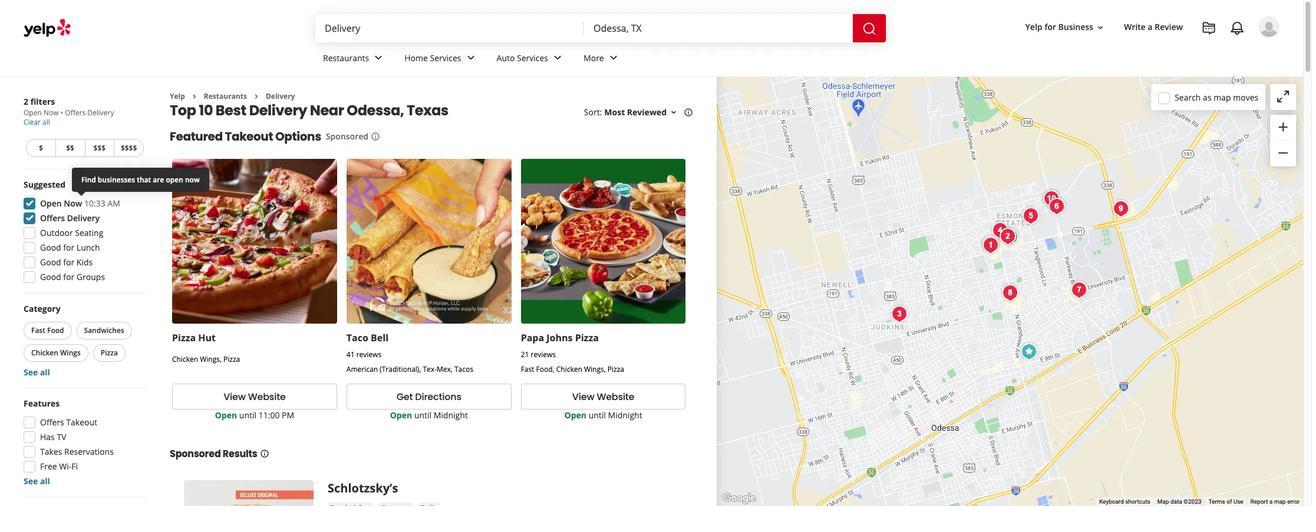 Task type: vqa. For each thing, say whether or not it's contained in the screenshot.
Newest
no



Task type: describe. For each thing, give the bounding box(es) containing it.
schlotzsky's
[[328, 481, 398, 497]]

mcalister's deli image
[[979, 234, 1002, 257]]

kfc image
[[1067, 279, 1091, 302]]

yelp for business button
[[1021, 17, 1110, 38]]

0 vertical spatial restaurants link
[[314, 42, 395, 77]]

yelp for the yelp link
[[170, 91, 185, 101]]

featured takeout options
[[170, 129, 321, 145]]

until for get directions
[[414, 410, 432, 422]]

website for first view website link from the right
[[597, 391, 635, 404]]

sponsored results
[[170, 448, 257, 462]]

johns
[[547, 332, 573, 345]]

businesses
[[98, 175, 135, 185]]

•
[[61, 108, 63, 118]]

free
[[40, 462, 57, 473]]

near
[[310, 101, 344, 121]]

sandwiches button
[[76, 322, 132, 340]]

$$
[[66, 143, 74, 153]]

review
[[1155, 21, 1183, 33]]

more
[[584, 52, 604, 63]]

home services link
[[395, 42, 487, 77]]

tv
[[57, 432, 66, 443]]

free wi-fi
[[40, 462, 78, 473]]

fast inside 'papa johns pizza 21 reviews fast food, chicken wings, pizza'
[[521, 365, 534, 375]]

website for second view website link from the right
[[248, 391, 286, 404]]

see for category
[[24, 367, 38, 378]]

$$$
[[93, 143, 106, 153]]

fast food
[[31, 326, 64, 336]]

1 until from the left
[[239, 410, 256, 422]]

24 chevron down v2 image for restaurants
[[372, 51, 386, 65]]

search image
[[862, 22, 877, 36]]

reviews inside 'papa johns pizza 21 reviews fast food, chicken wings, pizza'
[[531, 350, 556, 360]]

services for auto services
[[517, 52, 548, 63]]

shortcuts
[[1126, 499, 1151, 506]]

16 info v2 image for featured takeout options
[[371, 132, 380, 142]]

fi
[[71, 462, 78, 473]]

papa johns pizza image
[[979, 233, 1002, 256]]

map
[[1158, 499, 1169, 506]]

2 filters open now • offers delivery clear all
[[24, 96, 114, 127]]

lunch
[[77, 242, 100, 253]]

most reviewed
[[604, 107, 667, 118]]

hut
[[198, 332, 216, 345]]

suggested
[[24, 179, 66, 190]]

pm
[[282, 410, 294, 422]]

now
[[185, 175, 200, 185]]

user actions element
[[1016, 15, 1296, 87]]

find businesses that are open now tooltip
[[72, 168, 219, 192]]

texas
[[407, 101, 449, 121]]

tex-
[[423, 365, 437, 375]]

home
[[405, 52, 428, 63]]

featured
[[170, 129, 223, 145]]

takes reservations
[[40, 447, 114, 458]]

restaurants inside business categories element
[[323, 52, 369, 63]]

find businesses that are open now
[[81, 175, 200, 185]]

0 horizontal spatial wings,
[[200, 355, 222, 365]]

24 chevron down v2 image for home services
[[464, 51, 478, 65]]

16 chevron down v2 image
[[669, 108, 679, 117]]

delivery inside 2 filters open now • offers delivery clear all
[[87, 108, 114, 118]]

sponsored for sponsored results
[[170, 448, 221, 462]]

see all for category
[[24, 367, 50, 378]]

use
[[1234, 499, 1244, 506]]

yelp link
[[170, 91, 185, 101]]

notifications image
[[1230, 21, 1244, 35]]

brad k. image
[[1259, 16, 1280, 37]]

all inside 2 filters open now • offers delivery clear all
[[42, 117, 50, 127]]

chicken for chicken wings, pizza
[[172, 355, 198, 365]]

moves
[[1233, 92, 1259, 103]]

map region
[[708, 0, 1312, 507]]

get directions
[[397, 391, 461, 404]]

midnight for website
[[608, 410, 642, 422]]

food
[[47, 326, 64, 336]]

find
[[81, 175, 96, 185]]

good for kids
[[40, 257, 93, 268]]

©2023
[[1184, 499, 1202, 506]]

google image
[[720, 492, 759, 507]]

$
[[39, 143, 43, 153]]

top
[[170, 101, 196, 121]]

map data ©2023
[[1158, 499, 1202, 506]]

outdoor
[[40, 228, 73, 239]]

food,
[[536, 365, 555, 375]]

projects image
[[1202, 21, 1216, 35]]

keyboard
[[1099, 499, 1124, 506]]

offers delivery
[[40, 213, 100, 224]]

of
[[1227, 499, 1232, 506]]

papa johns pizza 21 reviews fast food, chicken wings, pizza
[[521, 332, 624, 375]]

2
[[24, 96, 28, 107]]

filters
[[30, 96, 55, 107]]

$ button
[[26, 139, 55, 157]]

data
[[1171, 499, 1182, 506]]

offers for delivery
[[40, 213, 65, 224]]

pizza hut link
[[172, 332, 216, 345]]

features
[[24, 399, 60, 410]]

21
[[521, 350, 529, 360]]

midnight for directions
[[434, 410, 468, 422]]

chicken wings, pizza
[[172, 355, 240, 365]]

directions
[[415, 391, 461, 404]]

see all button for category
[[24, 367, 50, 378]]

taco
[[347, 332, 368, 345]]

$$$$
[[121, 143, 137, 153]]

10:33
[[84, 198, 105, 209]]

for for kids
[[63, 257, 74, 268]]

0 horizontal spatial restaurants link
[[204, 91, 247, 101]]

good for good for groups
[[40, 272, 61, 283]]

group containing category
[[21, 304, 146, 379]]

now inside 2 filters open now • offers delivery clear all
[[44, 108, 59, 118]]

none field find
[[325, 22, 575, 35]]

all for features
[[40, 476, 50, 488]]

chick fil a image
[[996, 225, 1020, 248]]

reservations
[[64, 447, 114, 458]]



Task type: locate. For each thing, give the bounding box(es) containing it.
Near text field
[[594, 22, 844, 35]]

zoom in image
[[1276, 120, 1290, 134]]

report
[[1251, 499, 1268, 506]]

restaurants link up the odessa,
[[314, 42, 395, 77]]

1 vertical spatial see all
[[24, 476, 50, 488]]

delivery
[[266, 91, 295, 101], [249, 101, 307, 121], [87, 108, 114, 118], [67, 213, 100, 224]]

1 horizontal spatial until
[[414, 410, 432, 422]]

restaurants link
[[314, 42, 395, 77], [204, 91, 247, 101]]

1 open until midnight from the left
[[390, 410, 468, 422]]

2 24 chevron down v2 image from the left
[[551, 51, 565, 65]]

1 vertical spatial see all button
[[24, 476, 50, 488]]

fast inside fast food button
[[31, 326, 45, 336]]

get
[[397, 391, 413, 404]]

11:00
[[259, 410, 280, 422]]

24 chevron down v2 image inside restaurants link
[[372, 51, 386, 65]]

good for lunch
[[40, 242, 100, 253]]

3 until from the left
[[589, 410, 606, 422]]

24 chevron down v2 image
[[372, 51, 386, 65], [551, 51, 565, 65]]

0 horizontal spatial none field
[[325, 22, 575, 35]]

0 horizontal spatial until
[[239, 410, 256, 422]]

see all
[[24, 367, 50, 378], [24, 476, 50, 488]]

wings, down hut on the bottom left
[[200, 355, 222, 365]]

now up offers delivery
[[64, 198, 82, 209]]

jason's deli image
[[998, 282, 1022, 305]]

1 16 chevron right v2 image from the left
[[190, 92, 199, 101]]

pizza inside button
[[101, 348, 118, 358]]

1 horizontal spatial now
[[64, 198, 82, 209]]

zoom out image
[[1276, 146, 1290, 160]]

takeout for offers
[[66, 417, 97, 429]]

restaurants link right top
[[204, 91, 247, 101]]

2 horizontal spatial until
[[589, 410, 606, 422]]

as
[[1203, 92, 1212, 103]]

expand map image
[[1276, 90, 1290, 104]]

map for error
[[1274, 499, 1286, 506]]

1 horizontal spatial open until midnight
[[564, 410, 642, 422]]

0 horizontal spatial open until midnight
[[390, 410, 468, 422]]

business categories element
[[314, 42, 1280, 77]]

search as map moves
[[1175, 92, 1259, 103]]

chicken for chicken wings
[[31, 348, 58, 358]]

41
[[347, 350, 355, 360]]

1 vertical spatial good
[[40, 257, 61, 268]]

16 info v2 image right 'results'
[[260, 450, 269, 459]]

most
[[604, 107, 625, 118]]

1 horizontal spatial fast
[[521, 365, 534, 375]]

0 vertical spatial yelp
[[1026, 21, 1043, 33]]

1 none field from the left
[[325, 22, 575, 35]]

1 horizontal spatial none field
[[594, 22, 844, 35]]

write
[[1124, 21, 1146, 33]]

0 horizontal spatial yelp
[[170, 91, 185, 101]]

2 vertical spatial offers
[[40, 417, 64, 429]]

offers
[[65, 108, 86, 118], [40, 213, 65, 224], [40, 417, 64, 429]]

open inside group
[[40, 198, 62, 209]]

1 vertical spatial yelp
[[170, 91, 185, 101]]

sponsored
[[326, 131, 368, 142], [170, 448, 221, 462]]

rockin' q smokehouse image
[[988, 219, 1012, 243]]

2 view from the left
[[572, 391, 595, 404]]

1 vertical spatial all
[[40, 367, 50, 378]]

takeout up tv
[[66, 417, 97, 429]]

keyboard shortcuts
[[1099, 499, 1151, 506]]

offers for takeout
[[40, 417, 64, 429]]

see all down the free
[[24, 476, 50, 488]]

2 vertical spatial good
[[40, 272, 61, 283]]

0 horizontal spatial fast
[[31, 326, 45, 336]]

2 view website link from the left
[[521, 385, 686, 410]]

24 chevron down v2 image
[[464, 51, 478, 65], [606, 51, 621, 65]]

2 vertical spatial all
[[40, 476, 50, 488]]

search
[[1175, 92, 1201, 103]]

None search field
[[315, 14, 888, 42]]

pizza hut
[[172, 332, 216, 345]]

1 horizontal spatial 16 chevron right v2 image
[[252, 92, 261, 101]]

see for features
[[24, 476, 38, 488]]

wi-
[[59, 462, 72, 473]]

results
[[223, 448, 257, 462]]

0 vertical spatial 16 info v2 image
[[684, 108, 693, 117]]

good for groups
[[40, 272, 105, 283]]

0 vertical spatial offers
[[65, 108, 86, 118]]

pizza hut image
[[1017, 340, 1041, 364]]

a right write
[[1148, 21, 1153, 33]]

1 good from the top
[[40, 242, 61, 253]]

panda express image
[[1045, 195, 1069, 218]]

1 reviews from the left
[[356, 350, 382, 360]]

0 vertical spatial good
[[40, 242, 61, 253]]

16 chevron right v2 image for restaurants
[[190, 92, 199, 101]]

yelp for yelp for business
[[1026, 21, 1043, 33]]

0 vertical spatial see
[[24, 367, 38, 378]]

see all button for features
[[24, 476, 50, 488]]

takeout for featured
[[225, 129, 273, 145]]

a for write
[[1148, 21, 1153, 33]]

best
[[216, 101, 246, 121]]

0 horizontal spatial 16 chevron right v2 image
[[190, 92, 199, 101]]

top 10 best delivery near odessa, texas
[[170, 101, 449, 121]]

1 horizontal spatial 24 chevron down v2 image
[[606, 51, 621, 65]]

0 horizontal spatial view website link
[[172, 385, 337, 410]]

24 chevron down v2 image right the auto services
[[551, 51, 565, 65]]

for down good for kids on the left bottom
[[63, 272, 74, 283]]

16 info v2 image down the odessa,
[[371, 132, 380, 142]]

0 vertical spatial takeout
[[225, 129, 273, 145]]

1 horizontal spatial takeout
[[225, 129, 273, 145]]

group
[[1270, 115, 1296, 167], [20, 168, 219, 287], [21, 304, 146, 379], [20, 399, 146, 488]]

that
[[137, 175, 151, 185]]

delivery inside group
[[67, 213, 100, 224]]

2 vertical spatial 16 info v2 image
[[260, 450, 269, 459]]

yelp left 10
[[170, 91, 185, 101]]

2 services from the left
[[517, 52, 548, 63]]

0 horizontal spatial now
[[44, 108, 59, 118]]

1 vertical spatial restaurants
[[204, 91, 247, 101]]

offers right •
[[65, 108, 86, 118]]

chicken down pizza hut link
[[172, 355, 198, 365]]

3 good from the top
[[40, 272, 61, 283]]

1 24 chevron down v2 image from the left
[[464, 51, 478, 65]]

1 horizontal spatial chicken
[[172, 355, 198, 365]]

1 services from the left
[[430, 52, 461, 63]]

0 vertical spatial now
[[44, 108, 59, 118]]

2 see from the top
[[24, 476, 38, 488]]

24 chevron down v2 image right more
[[606, 51, 621, 65]]

now left •
[[44, 108, 59, 118]]

0 horizontal spatial midnight
[[434, 410, 468, 422]]

chicken inside button
[[31, 348, 58, 358]]

0 vertical spatial a
[[1148, 21, 1153, 33]]

most reviewed button
[[604, 107, 679, 118]]

chicken inside 'papa johns pizza 21 reviews fast food, chicken wings, pizza'
[[556, 365, 582, 375]]

are
[[153, 175, 164, 185]]

view website
[[224, 391, 286, 404], [572, 391, 635, 404]]

offers up outdoor on the top left
[[40, 213, 65, 224]]

2 until from the left
[[414, 410, 432, 422]]

0 horizontal spatial view website
[[224, 391, 286, 404]]

16 chevron right v2 image for delivery
[[252, 92, 261, 101]]

$$$ button
[[85, 139, 114, 157]]

1 website from the left
[[248, 391, 286, 404]]

2 16 chevron right v2 image from the left
[[252, 92, 261, 101]]

terms
[[1209, 499, 1225, 506]]

reviews up american
[[356, 350, 382, 360]]

taco bell image
[[998, 225, 1022, 249]]

1 horizontal spatial yelp
[[1026, 21, 1043, 33]]

takeout down 'best'
[[225, 129, 273, 145]]

2 midnight from the left
[[608, 410, 642, 422]]

1 horizontal spatial wings,
[[584, 365, 606, 375]]

1 horizontal spatial restaurants link
[[314, 42, 395, 77]]

dickey's barbecue pit image
[[1109, 197, 1133, 221]]

wings, down papa johns pizza link
[[584, 365, 606, 375]]

tacos
[[454, 365, 473, 375]]

see all for features
[[24, 476, 50, 488]]

see all button
[[24, 367, 50, 378], [24, 476, 50, 488]]

$$$$ button
[[114, 139, 144, 157]]

1 horizontal spatial map
[[1274, 499, 1286, 506]]

open now 10:33 am
[[40, 198, 120, 209]]

auto services link
[[487, 42, 574, 77]]

1 horizontal spatial restaurants
[[323, 52, 369, 63]]

24 chevron down v2 image inside more link
[[606, 51, 621, 65]]

papa johns pizza link
[[521, 332, 599, 345]]

0 horizontal spatial services
[[430, 52, 461, 63]]

0 horizontal spatial restaurants
[[204, 91, 247, 101]]

takeout
[[225, 129, 273, 145], [66, 417, 97, 429]]

pizza button
[[93, 345, 126, 363]]

1 vertical spatial map
[[1274, 499, 1286, 506]]

0 horizontal spatial 24 chevron down v2 image
[[372, 51, 386, 65]]

None field
[[325, 22, 575, 35], [594, 22, 844, 35]]

sponsored left 'results'
[[170, 448, 221, 462]]

report a map error
[[1251, 499, 1300, 506]]

map left the error
[[1274, 499, 1286, 506]]

16 info v2 image for top 10 best delivery near odessa, texas
[[684, 108, 693, 117]]

1 horizontal spatial midnight
[[608, 410, 642, 422]]

all for category
[[40, 367, 50, 378]]

for for lunch
[[63, 242, 74, 253]]

chicken right the "food,"
[[556, 365, 582, 375]]

reviews inside taco bell 41 reviews american (traditional), tex-mex, tacos
[[356, 350, 382, 360]]

1 vertical spatial restaurants link
[[204, 91, 247, 101]]

see all button down 'chicken wings' button
[[24, 367, 50, 378]]

a for report
[[1270, 499, 1273, 506]]

1 horizontal spatial services
[[517, 52, 548, 63]]

view website down 'papa johns pizza 21 reviews fast food, chicken wings, pizza' at the left
[[572, 391, 635, 404]]

open until midnight for website
[[564, 410, 642, 422]]

services right auto
[[517, 52, 548, 63]]

for up good for kids on the left bottom
[[63, 242, 74, 253]]

(traditional),
[[380, 365, 421, 375]]

all down 'chicken wings' button
[[40, 367, 50, 378]]

reviewed
[[627, 107, 667, 118]]

none field near
[[594, 22, 844, 35]]

home services
[[405, 52, 461, 63]]

view website up open until 11:00 pm
[[224, 391, 286, 404]]

1 vertical spatial 16 info v2 image
[[371, 132, 380, 142]]

1 view website from the left
[[224, 391, 286, 404]]

good
[[40, 242, 61, 253], [40, 257, 61, 268], [40, 272, 61, 283]]

fast down 21 on the bottom left
[[521, 365, 534, 375]]

sandwiches
[[84, 326, 124, 336]]

0 horizontal spatial sponsored
[[170, 448, 221, 462]]

services right home
[[430, 52, 461, 63]]

0 horizontal spatial map
[[1214, 92, 1231, 103]]

0 horizontal spatial 24 chevron down v2 image
[[464, 51, 478, 65]]

a right report
[[1270, 499, 1273, 506]]

1 vertical spatial fast
[[521, 365, 534, 375]]

all down the free
[[40, 476, 50, 488]]

0 horizontal spatial 16 info v2 image
[[260, 450, 269, 459]]

1 horizontal spatial a
[[1270, 499, 1273, 506]]

open until midnight for directions
[[390, 410, 468, 422]]

2 reviews from the left
[[531, 350, 556, 360]]

clear all link
[[24, 117, 50, 127]]

offers takeout
[[40, 417, 97, 429]]

good down good for lunch
[[40, 257, 61, 268]]

chicken wings button
[[24, 345, 88, 363]]

write a review
[[1124, 21, 1183, 33]]

group containing suggested
[[20, 168, 219, 287]]

write a review link
[[1119, 17, 1188, 38]]

0 vertical spatial fast
[[31, 326, 45, 336]]

1 vertical spatial see
[[24, 476, 38, 488]]

1 24 chevron down v2 image from the left
[[372, 51, 386, 65]]

1 horizontal spatial view
[[572, 391, 595, 404]]

group containing features
[[20, 399, 146, 488]]

2 24 chevron down v2 image from the left
[[606, 51, 621, 65]]

16 info v2 image
[[684, 108, 693, 117], [371, 132, 380, 142], [260, 450, 269, 459]]

0 horizontal spatial a
[[1148, 21, 1153, 33]]

0 vertical spatial see all button
[[24, 367, 50, 378]]

0 horizontal spatial website
[[248, 391, 286, 404]]

see all button down the free
[[24, 476, 50, 488]]

16 chevron right v2 image
[[190, 92, 199, 101], [252, 92, 261, 101]]

offers inside 2 filters open now • offers delivery clear all
[[65, 108, 86, 118]]

mex,
[[437, 365, 453, 375]]

0 horizontal spatial reviews
[[356, 350, 382, 360]]

offers up has tv
[[40, 417, 64, 429]]

0 vertical spatial all
[[42, 117, 50, 127]]

1 vertical spatial takeout
[[66, 417, 97, 429]]

map
[[1214, 92, 1231, 103], [1274, 499, 1286, 506]]

see all down 'chicken wings' button
[[24, 367, 50, 378]]

1 vertical spatial sponsored
[[170, 448, 221, 462]]

chicken wings
[[31, 348, 81, 358]]

restaurants right top
[[204, 91, 247, 101]]

2 horizontal spatial 16 info v2 image
[[684, 108, 693, 117]]

0 horizontal spatial view
[[224, 391, 246, 404]]

1 vertical spatial a
[[1270, 499, 1273, 506]]

24 chevron down v2 image left auto
[[464, 51, 478, 65]]

2 website from the left
[[597, 391, 635, 404]]

schlotzsky's image
[[1040, 187, 1063, 211], [1040, 187, 1063, 211]]

restaurants up near
[[323, 52, 369, 63]]

good down good for kids on the left bottom
[[40, 272, 61, 283]]

texas steak express - odessa image
[[888, 303, 911, 326]]

clear
[[24, 117, 41, 127]]

1 horizontal spatial view website
[[572, 391, 635, 404]]

1 horizontal spatial sponsored
[[326, 131, 368, 142]]

1 horizontal spatial view website link
[[521, 385, 686, 410]]

chicken
[[31, 348, 58, 358], [172, 355, 198, 365], [556, 365, 582, 375]]

16 chevron down v2 image
[[1096, 23, 1105, 32]]

now
[[44, 108, 59, 118], [64, 198, 82, 209]]

1 horizontal spatial 24 chevron down v2 image
[[551, 51, 565, 65]]

for left business at the top
[[1045, 21, 1056, 33]]

more link
[[574, 42, 630, 77]]

keyboard shortcuts button
[[1099, 499, 1151, 507]]

kids
[[77, 257, 93, 268]]

1 view from the left
[[224, 391, 246, 404]]

has tv
[[40, 432, 66, 443]]

am
[[107, 198, 120, 209]]

map right as
[[1214, 92, 1231, 103]]

1 vertical spatial offers
[[40, 213, 65, 224]]

all right "clear"
[[42, 117, 50, 127]]

16 chevron right v2 image right the yelp link
[[190, 92, 199, 101]]

seating
[[75, 228, 103, 239]]

2 horizontal spatial chicken
[[556, 365, 582, 375]]

1 see all button from the top
[[24, 367, 50, 378]]

good for good for kids
[[40, 257, 61, 268]]

bell
[[371, 332, 389, 345]]

good down outdoor on the top left
[[40, 242, 61, 253]]

services
[[430, 52, 461, 63], [517, 52, 548, 63]]

until for view website
[[589, 410, 606, 422]]

view up open until 11:00 pm
[[224, 391, 246, 404]]

24 chevron down v2 image inside the home services link
[[464, 51, 478, 65]]

0 horizontal spatial takeout
[[66, 417, 97, 429]]

1 view website link from the left
[[172, 385, 337, 410]]

16 info v2 image right 16 chevron down v2 image
[[684, 108, 693, 117]]

2 good from the top
[[40, 257, 61, 268]]

open inside 2 filters open now • offers delivery clear all
[[24, 108, 42, 118]]

auto
[[497, 52, 515, 63]]

view down 'papa johns pizza 21 reviews fast food, chicken wings, pizza' at the left
[[572, 391, 595, 404]]

0 vertical spatial map
[[1214, 92, 1231, 103]]

schlotzsky's link
[[328, 481, 398, 497]]

0 horizontal spatial chicken
[[31, 348, 58, 358]]

1 see all from the top
[[24, 367, 50, 378]]

2 open until midnight from the left
[[564, 410, 642, 422]]

wings, inside 'papa johns pizza 21 reviews fast food, chicken wings, pizza'
[[584, 365, 606, 375]]

map for moves
[[1214, 92, 1231, 103]]

2 see all button from the top
[[24, 476, 50, 488]]

business
[[1058, 21, 1094, 33]]

fast left food
[[31, 326, 45, 336]]

delivery link
[[266, 91, 295, 101]]

1 midnight from the left
[[434, 410, 468, 422]]

fast food button
[[24, 322, 72, 340]]

sponsored for sponsored
[[326, 131, 368, 142]]

24 chevron down v2 image for more
[[606, 51, 621, 65]]

terms of use link
[[1209, 499, 1244, 506]]

good for good for lunch
[[40, 242, 61, 253]]

1 horizontal spatial website
[[597, 391, 635, 404]]

for inside button
[[1045, 21, 1056, 33]]

for for business
[[1045, 21, 1056, 33]]

24 chevron down v2 image left home
[[372, 51, 386, 65]]

0 vertical spatial sponsored
[[326, 131, 368, 142]]

24 chevron down v2 image for auto services
[[551, 51, 565, 65]]

until
[[239, 410, 256, 422], [414, 410, 432, 422], [589, 410, 606, 422]]

1 horizontal spatial 16 info v2 image
[[371, 132, 380, 142]]

0 vertical spatial restaurants
[[323, 52, 369, 63]]

Find text field
[[325, 22, 575, 35]]

services for home services
[[430, 52, 461, 63]]

yelp inside button
[[1026, 21, 1043, 33]]

popeyes louisiana kitchen image
[[1019, 204, 1043, 228]]

1 vertical spatial now
[[64, 198, 82, 209]]

sponsored down near
[[326, 131, 368, 142]]

chicken down fast food button in the bottom left of the page
[[31, 348, 58, 358]]

2 none field from the left
[[594, 22, 844, 35]]

yelp left business at the top
[[1026, 21, 1043, 33]]

0 vertical spatial see all
[[24, 367, 50, 378]]

2 see all from the top
[[24, 476, 50, 488]]

24 chevron down v2 image inside the auto services link
[[551, 51, 565, 65]]

odessa,
[[347, 101, 404, 121]]

category
[[24, 304, 61, 315]]

1 see from the top
[[24, 367, 38, 378]]

16 chevron right v2 image left delivery link
[[252, 92, 261, 101]]

2 view website from the left
[[572, 391, 635, 404]]

1 horizontal spatial reviews
[[531, 350, 556, 360]]

for down good for lunch
[[63, 257, 74, 268]]

for for groups
[[63, 272, 74, 283]]

for
[[1045, 21, 1056, 33], [63, 242, 74, 253], [63, 257, 74, 268], [63, 272, 74, 283]]

report a map error link
[[1251, 499, 1300, 506]]

papa
[[521, 332, 544, 345]]

reviews up the "food,"
[[531, 350, 556, 360]]



